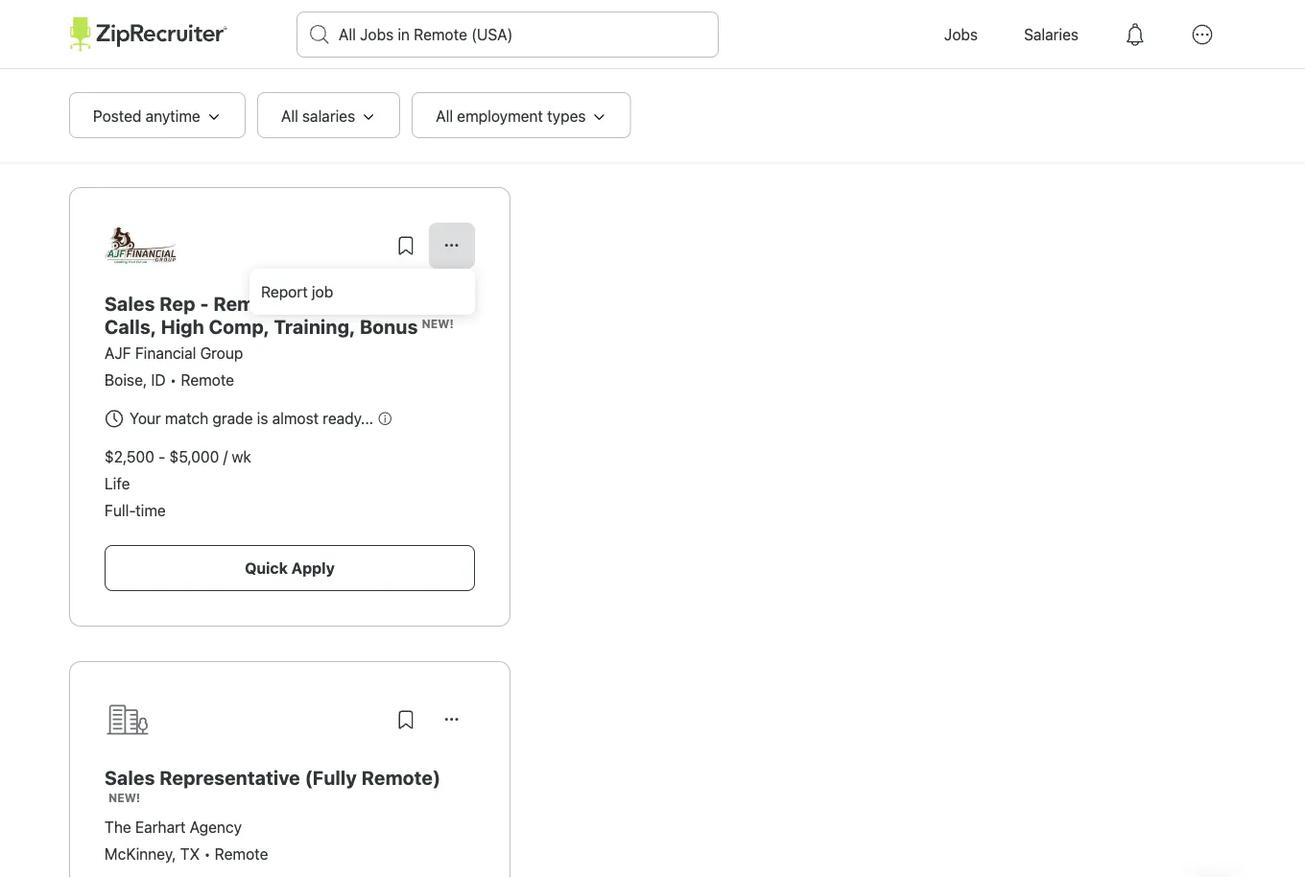 Task type: locate. For each thing, give the bounding box(es) containing it.
- right rep
[[200, 292, 209, 314]]

• for sales rep - remote, no exp, no cold calls, high comp, training, bonus
[[170, 371, 177, 389]]

the
[[105, 818, 131, 837]]

remote,
[[214, 292, 291, 314]]

• right id
[[170, 371, 177, 389]]

•
[[170, 371, 177, 389], [204, 845, 211, 863]]

ajf financial group boise, id • remote
[[105, 344, 243, 389]]

sales
[[105, 292, 155, 314], [105, 766, 155, 789]]

job card menu element
[[429, 223, 475, 269]]

salaries link
[[1001, 0, 1102, 69]]

563,757
[[69, 144, 126, 162]]

jobs up 563,757
[[108, 104, 161, 136]]

remote inside the earhart agency mckinney, tx • remote
[[215, 845, 268, 863]]

main element
[[69, 0, 1236, 69]]

• inside ajf financial group boise, id • remote
[[170, 371, 177, 389]]

jobs down posted anytime
[[130, 144, 159, 162]]

0 vertical spatial remote
[[224, 144, 277, 162]]

2 sales from the top
[[105, 766, 155, 789]]

ajf
[[105, 344, 131, 362]]

comp,
[[209, 315, 270, 337]]

remote
[[224, 144, 277, 162], [181, 371, 234, 389], [215, 845, 268, 863]]

1 horizontal spatial -
[[200, 292, 209, 314]]

no up training,
[[295, 292, 321, 314]]

all up (usa)
[[281, 107, 298, 125]]

notifications image
[[1113, 12, 1158, 57]]

quick apply button
[[105, 545, 475, 591]]

- left $5,000
[[158, 448, 165, 466]]

1 sales from the top
[[105, 292, 155, 314]]

1 vertical spatial sales
[[105, 766, 155, 789]]

new! up the
[[108, 791, 140, 804]]

new! inside sales representative (fully remote) new!
[[108, 791, 140, 804]]

jobs
[[108, 104, 161, 136], [130, 144, 159, 162]]

remote for earhart
[[215, 845, 268, 863]]

0 horizontal spatial •
[[170, 371, 177, 389]]

posted anytime button
[[69, 92, 246, 138]]

1 horizontal spatial no
[[370, 292, 396, 314]]

None button
[[429, 223, 475, 269], [429, 697, 475, 743], [429, 223, 475, 269], [429, 697, 475, 743]]

wk
[[232, 448, 251, 466]]

1 no from the left
[[295, 292, 321, 314]]

1 vertical spatial •
[[204, 845, 211, 863]]

1 vertical spatial remote
[[181, 371, 234, 389]]

menu image
[[1181, 12, 1225, 57]]

sales up the
[[105, 766, 155, 789]]

salaries
[[1024, 25, 1079, 44]]

bonus
[[360, 315, 418, 337]]

the earhart agency mckinney, tx • remote
[[105, 818, 268, 863]]

new! down cold
[[422, 317, 454, 330]]

(fully
[[305, 766, 357, 789]]

report job
[[261, 283, 333, 301]]

- inside '$2,500 - $5,000 / wk life full-time'
[[158, 448, 165, 466]]

1 horizontal spatial •
[[204, 845, 211, 863]]

2 no from the left
[[370, 292, 396, 314]]

remote)
[[362, 766, 441, 789]]

all inside popup button
[[281, 107, 298, 125]]

sales rep - remote, no exp, no cold calls, high comp, training, bonus
[[105, 292, 443, 337]]

sales inside sales representative (fully remote) new!
[[105, 766, 155, 789]]

posted anytime
[[93, 107, 200, 125]]

sales rep - remote, no exp, no cold calls, high comp, training, bonus image
[[105, 223, 182, 269]]

1 vertical spatial -
[[158, 448, 165, 466]]

id
[[151, 371, 166, 389]]

remote right in
[[224, 144, 277, 162]]

remote down agency
[[215, 845, 268, 863]]

0 vertical spatial sales
[[105, 292, 155, 314]]

- inside sales rep - remote, no exp, no cold calls, high comp, training, bonus
[[200, 292, 209, 314]]

in
[[208, 144, 220, 162]]

• right the tx
[[204, 845, 211, 863]]

apply
[[292, 559, 335, 577]]

boise, id link
[[105, 371, 166, 389]]

-
[[200, 292, 209, 314], [158, 448, 165, 466]]

1 horizontal spatial new!
[[422, 317, 454, 330]]

employment
[[457, 107, 543, 125]]

0 vertical spatial -
[[200, 292, 209, 314]]

group
[[200, 344, 243, 362]]

agency
[[190, 818, 242, 837]]

all
[[69, 104, 102, 136], [281, 107, 298, 125], [436, 107, 453, 125]]

almost
[[272, 409, 319, 428]]

found
[[163, 144, 204, 162]]

no up bonus
[[370, 292, 396, 314]]

no
[[295, 292, 321, 314], [370, 292, 396, 314]]

0 horizontal spatial no
[[295, 292, 321, 314]]

• inside the earhart agency mckinney, tx • remote
[[204, 845, 211, 863]]

0 horizontal spatial all
[[69, 104, 102, 136]]

sales up calls,
[[105, 292, 155, 314]]

boise,
[[105, 371, 147, 389]]

1 vertical spatial new!
[[108, 791, 140, 804]]

new!
[[422, 317, 454, 330], [108, 791, 140, 804]]

all jobs 563,757 jobs found in remote (usa)
[[69, 104, 323, 162]]

0 horizontal spatial -
[[158, 448, 165, 466]]

all up 563,757
[[69, 104, 102, 136]]

2 horizontal spatial all
[[436, 107, 453, 125]]

0 horizontal spatial new!
[[108, 791, 140, 804]]

ziprecruiter image
[[69, 17, 227, 52]]

is
[[257, 409, 268, 428]]

remote inside all jobs 563,757 jobs found in remote (usa)
[[224, 144, 277, 162]]

all left "employment"
[[436, 107, 453, 125]]

remote inside ajf financial group boise, id • remote
[[181, 371, 234, 389]]

all inside all jobs 563,757 jobs found in remote (usa)
[[69, 104, 102, 136]]

0 vertical spatial •
[[170, 371, 177, 389]]

jobs link
[[922, 0, 1001, 69]]

1 horizontal spatial all
[[281, 107, 298, 125]]

0 vertical spatial jobs
[[108, 104, 161, 136]]

2 vertical spatial remote
[[215, 845, 268, 863]]

remote down group
[[181, 371, 234, 389]]

sales inside sales rep - remote, no exp, no cold calls, high comp, training, bonus
[[105, 292, 155, 314]]

jobs
[[945, 25, 978, 44]]

• for sales representative (fully remote)
[[204, 845, 211, 863]]

your match grade is almost ready... button
[[103, 403, 393, 434]]

exp,
[[326, 292, 366, 314]]

all inside dropdown button
[[436, 107, 453, 125]]

salaries
[[302, 107, 355, 125]]



Task type: vqa. For each thing, say whether or not it's contained in the screenshot.
The Delivery Driver - Earn Extra Cash element
no



Task type: describe. For each thing, give the bounding box(es) containing it.
training,
[[274, 315, 355, 337]]

earhart
[[135, 818, 186, 837]]

all salaries
[[281, 107, 355, 125]]

sales for sales representative (fully remote) new!
[[105, 766, 155, 789]]

match
[[165, 409, 209, 428]]

save job for later image
[[395, 234, 418, 257]]

job
[[312, 283, 333, 301]]

all for salaries
[[281, 107, 298, 125]]

$5,000
[[169, 448, 219, 466]]

$2,500 - $5,000 / wk life full-time
[[105, 448, 251, 520]]

sales representative (fully remote) new!
[[105, 766, 441, 804]]

/
[[223, 448, 228, 466]]

anytime
[[146, 107, 200, 125]]

remote for jobs
[[224, 144, 277, 162]]

grade
[[213, 409, 253, 428]]

mckinney, tx link
[[105, 845, 200, 863]]

full-
[[105, 502, 136, 520]]

report
[[261, 283, 308, 301]]

your match grade is almost ready...
[[130, 409, 374, 428]]

all for employment
[[436, 107, 453, 125]]

1 vertical spatial jobs
[[130, 144, 159, 162]]

Search job title or keyword search field
[[298, 12, 718, 57]]

mckinney,
[[105, 845, 176, 863]]

calls,
[[105, 315, 156, 337]]

quick apply
[[245, 559, 335, 577]]

all for jobs
[[69, 104, 102, 136]]

$2,500
[[105, 448, 154, 466]]

time
[[136, 502, 166, 520]]

representative
[[160, 766, 300, 789]]

(usa)
[[281, 144, 323, 162]]

types
[[547, 107, 586, 125]]

rep
[[160, 292, 195, 314]]

all employment types button
[[412, 92, 631, 138]]

financial
[[135, 344, 196, 362]]

life
[[105, 475, 130, 493]]

high
[[161, 315, 205, 337]]

0 vertical spatial new!
[[422, 317, 454, 330]]

posted
[[93, 107, 142, 125]]

ajf financial group link
[[105, 344, 243, 362]]

all employment types
[[436, 107, 586, 125]]

sales for sales rep - remote, no exp, no cold calls, high comp, training, bonus
[[105, 292, 155, 314]]

save job for later image
[[395, 708, 418, 731]]

all salaries button
[[257, 92, 400, 138]]

cold
[[401, 292, 443, 314]]

tx
[[180, 845, 200, 863]]

remote for financial
[[181, 371, 234, 389]]

ready...
[[323, 409, 374, 428]]

the earhart agency link
[[105, 818, 242, 837]]

quick
[[245, 559, 288, 577]]

your
[[130, 409, 161, 428]]



